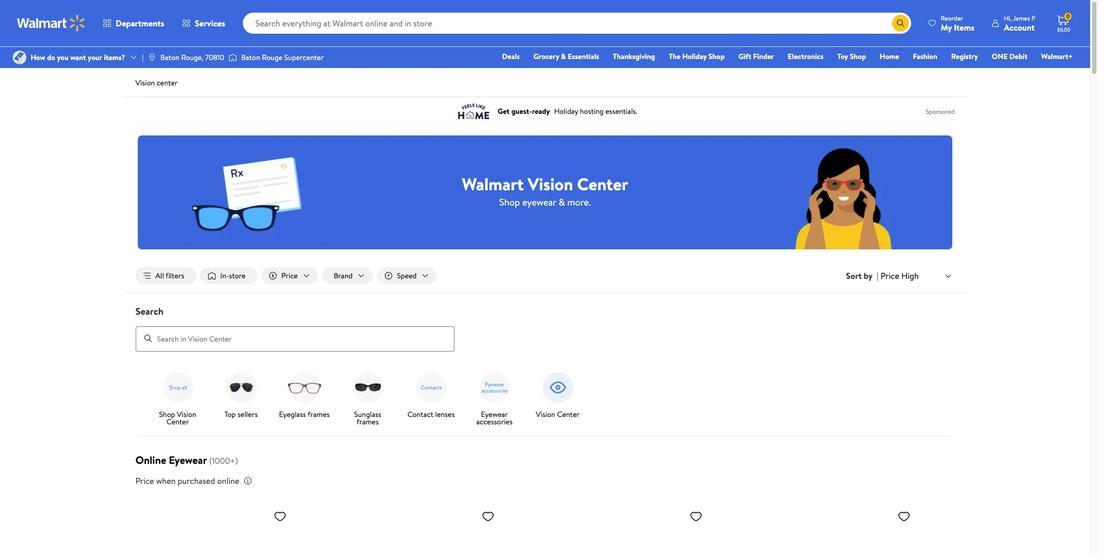 Task type: describe. For each thing, give the bounding box(es) containing it.
0
[[1066, 12, 1070, 21]]

vision center image
[[539, 369, 577, 407]]

speed button
[[377, 268, 437, 285]]

accessories
[[476, 417, 513, 428]]

debit
[[1010, 51, 1028, 62]]

electronics link
[[783, 51, 829, 62]]

eyeglass frames image
[[285, 369, 323, 407]]

in-store
[[220, 271, 246, 281]]

walmart+ link
[[1037, 51, 1078, 62]]

eyeglass
[[279, 410, 306, 420]]

reorder
[[941, 13, 963, 22]]

contact lenses image
[[412, 369, 450, 407]]

walmart+
[[1041, 51, 1073, 62]]

(1000+)
[[209, 455, 238, 467]]

home link
[[875, 51, 904, 62]]

online eyewear (1000+)
[[135, 453, 238, 468]]

walmart image
[[17, 15, 86, 32]]

brand
[[334, 271, 353, 281]]

reorder my items
[[941, 13, 975, 33]]

top sellers
[[224, 410, 258, 420]]

high
[[902, 270, 919, 282]]

thanksgiving link
[[608, 51, 660, 62]]

more.
[[567, 196, 591, 209]]

add to favorites list, calvin klein ck19711g 656 image
[[482, 510, 495, 524]]

walmart
[[462, 172, 524, 196]]

 image for how do you want your items?
[[13, 51, 26, 64]]

70810
[[205, 52, 224, 63]]

gift
[[739, 51, 752, 62]]

home
[[880, 51, 899, 62]]

departments
[[116, 17, 164, 29]]

vision center
[[536, 410, 580, 420]]

eyewear accessories link
[[467, 369, 522, 428]]

by
[[864, 270, 873, 282]]

deals
[[502, 51, 520, 62]]

shop vision center
[[159, 410, 196, 428]]

search search field containing search
[[123, 305, 968, 352]]

do
[[47, 52, 55, 63]]

toy
[[838, 51, 848, 62]]

electronics
[[788, 51, 824, 62]]

 image for baton rouge supercenter
[[229, 52, 237, 63]]

sunglass
[[354, 410, 381, 420]]

fashion
[[913, 51, 938, 62]]

filters
[[166, 271, 184, 281]]

sort by |
[[846, 270, 879, 282]]

0 vertical spatial &
[[561, 51, 566, 62]]

sunglass frames
[[354, 410, 381, 428]]

how
[[31, 52, 45, 63]]

the
[[669, 51, 681, 62]]

add to favorites list, calvin klein ck20511g 396 image
[[898, 510, 911, 524]]

price high button
[[879, 269, 955, 283]]

online
[[217, 476, 239, 487]]

holiday
[[683, 51, 707, 62]]

walmart vision center shop eyewear & more.
[[462, 172, 628, 209]]

shop inside walmart vision center shop eyewear & more.
[[499, 196, 520, 209]]

search
[[135, 305, 164, 318]]

contact lenses
[[407, 410, 455, 420]]

departments button
[[94, 11, 173, 36]]

lenses
[[435, 410, 455, 420]]

shop right holiday
[[709, 51, 725, 62]]

$0.00
[[1058, 26, 1070, 33]]

vision inside walmart vision center shop eyewear & more.
[[528, 172, 573, 196]]

eyewear
[[522, 196, 556, 209]]

sunglass frames link
[[340, 369, 395, 428]]

rouge,
[[181, 52, 204, 63]]

1 vertical spatial eyewear
[[169, 453, 207, 468]]

in-
[[220, 271, 229, 281]]

sunglass frames image
[[349, 369, 387, 407]]

frames for sunglass frames
[[357, 417, 379, 428]]

registry link
[[947, 51, 983, 62]]

vision inside shop vision center
[[177, 410, 196, 420]]

legal information image
[[244, 477, 252, 486]]

fashion link
[[908, 51, 942, 62]]



Task type: vqa. For each thing, say whether or not it's contained in the screenshot.
my
yes



Task type: locate. For each thing, give the bounding box(es) containing it.
shop down shop vision center image on the bottom left
[[159, 410, 175, 420]]

services button
[[173, 11, 234, 36]]

want
[[70, 52, 86, 63]]

| inside sort and filter section 'element'
[[877, 270, 879, 282]]

shop vision center link
[[150, 369, 205, 428]]

grocery & essentials
[[534, 51, 599, 62]]

price for price high
[[881, 270, 900, 282]]

eyewear
[[481, 410, 508, 420], [169, 453, 207, 468]]

2 horizontal spatial  image
[[229, 52, 237, 63]]

&
[[561, 51, 566, 62], [559, 196, 565, 209]]

| right the items?
[[142, 52, 144, 63]]

1 horizontal spatial baton
[[241, 52, 260, 63]]

hi,
[[1004, 13, 1012, 22]]

online
[[135, 453, 166, 468]]

you
[[57, 52, 69, 63]]

hi, james p account
[[1004, 13, 1036, 33]]

nike 8130g black rectangle frames image
[[138, 506, 291, 555]]

price left high
[[881, 270, 900, 282]]

brand button
[[322, 268, 373, 285]]

price button
[[261, 268, 318, 285]]

0 horizontal spatial eyewear
[[169, 453, 207, 468]]

sponsored
[[926, 107, 955, 116]]

calvin klein ck20507g 685 image
[[554, 506, 707, 555]]

add to favorites list, nike 8130g black rectangle frames image
[[274, 510, 286, 524]]

toy shop link
[[833, 51, 871, 62]]

2 baton from the left
[[241, 52, 260, 63]]

one debit
[[992, 51, 1028, 62]]

price inside dropdown button
[[281, 271, 298, 281]]

search search field down sort and filter section 'element'
[[123, 305, 968, 352]]

eyewear down eyewear accessories image
[[481, 410, 508, 420]]

p
[[1032, 13, 1036, 22]]

the holiday shop link
[[664, 51, 730, 62]]

calvin klein ck20511g 396 image
[[762, 506, 915, 555]]

when
[[156, 476, 176, 487]]

deals link
[[497, 51, 525, 62]]

Walmart Site-Wide search field
[[243, 13, 911, 34]]

toy shop
[[838, 51, 866, 62]]

sort and filter section element
[[123, 259, 968, 293]]

purchased
[[178, 476, 215, 487]]

0 horizontal spatial |
[[142, 52, 144, 63]]

vision
[[135, 78, 155, 88], [528, 172, 573, 196], [177, 410, 196, 420], [536, 410, 555, 420]]

how do you want your items?
[[31, 52, 125, 63]]

0 vertical spatial eyewear
[[481, 410, 508, 420]]

speed
[[397, 271, 417, 281]]

1 vertical spatial |
[[877, 270, 879, 282]]

price
[[881, 270, 900, 282], [281, 271, 298, 281], [135, 476, 154, 487]]

top sellers image
[[222, 369, 260, 407]]

center for shop
[[166, 417, 189, 428]]

2 horizontal spatial price
[[881, 270, 900, 282]]

1 baton from the left
[[160, 52, 179, 63]]

eyewear inside eyewear accessories
[[481, 410, 508, 420]]

baton left rouge,
[[160, 52, 179, 63]]

search image
[[144, 335, 152, 343]]

center inside shop vision center
[[166, 417, 189, 428]]

your
[[88, 52, 102, 63]]

| right by
[[877, 270, 879, 282]]

0 horizontal spatial baton
[[160, 52, 179, 63]]

gift finder link
[[734, 51, 779, 62]]

top
[[224, 410, 236, 420]]

price when purchased online
[[135, 476, 239, 487]]

shop inside shop vision center
[[159, 410, 175, 420]]

baton rouge, 70810
[[160, 52, 224, 63]]

all
[[156, 271, 164, 281]]

search icon image
[[897, 19, 905, 27]]

eyeglass frames link
[[277, 369, 332, 421]]

& right 'grocery' at the top
[[561, 51, 566, 62]]

1 horizontal spatial  image
[[148, 53, 156, 62]]

finder
[[753, 51, 774, 62]]

0 $0.00
[[1058, 12, 1070, 33]]

walmart vision center. shop eyewear and more. image
[[138, 136, 953, 250]]

vision center
[[135, 78, 178, 88]]

0 vertical spatial search search field
[[243, 13, 911, 34]]

 image
[[13, 51, 26, 64], [229, 52, 237, 63], [148, 53, 156, 62]]

registry
[[951, 51, 978, 62]]

frames for eyeglass frames
[[308, 410, 330, 420]]

rouge
[[262, 52, 283, 63]]

price inside popup button
[[881, 270, 900, 282]]

Search in Vision Center search field
[[135, 327, 454, 352]]

baton rouge supercenter
[[241, 52, 324, 63]]

center
[[157, 78, 178, 88]]

eyewear accessories
[[476, 410, 513, 428]]

0 vertical spatial |
[[142, 52, 144, 63]]

|
[[142, 52, 144, 63], [877, 270, 879, 282]]

price left 'when'
[[135, 476, 154, 487]]

& left the more.
[[559, 196, 565, 209]]

1 horizontal spatial |
[[877, 270, 879, 282]]

eyewear up price when purchased online
[[169, 453, 207, 468]]

center for walmart
[[577, 172, 628, 196]]

 image for baton rouge, 70810
[[148, 53, 156, 62]]

& inside walmart vision center shop eyewear & more.
[[559, 196, 565, 209]]

one
[[992, 51, 1008, 62]]

baton
[[160, 52, 179, 63], [241, 52, 260, 63]]

items?
[[104, 52, 125, 63]]

the holiday shop
[[669, 51, 725, 62]]

sellers
[[238, 410, 258, 420]]

all filters
[[156, 271, 184, 281]]

baton for baton rouge supercenter
[[241, 52, 260, 63]]

baton left rouge
[[241, 52, 260, 63]]

0 horizontal spatial  image
[[13, 51, 26, 64]]

price high
[[881, 270, 919, 282]]

top sellers link
[[214, 369, 269, 421]]

vision center link
[[530, 369, 585, 421]]

baton for baton rouge, 70810
[[160, 52, 179, 63]]

0 horizontal spatial price
[[135, 476, 154, 487]]

0 horizontal spatial frames
[[308, 410, 330, 420]]

eyewear accessories image
[[476, 369, 514, 407]]

shop vision center image
[[159, 369, 197, 407]]

gift finder
[[739, 51, 774, 62]]

price for price when purchased online
[[135, 476, 154, 487]]

price right store
[[281, 271, 298, 281]]

supercenter
[[284, 52, 324, 63]]

all filters button
[[135, 268, 196, 285]]

1 horizontal spatial frames
[[357, 417, 379, 428]]

 image right 70810
[[229, 52, 237, 63]]

price for price
[[281, 271, 298, 281]]

account
[[1004, 21, 1035, 33]]

1 horizontal spatial eyewear
[[481, 410, 508, 420]]

add to favorites list, calvin klein ck20507g 685 image
[[690, 510, 703, 524]]

center inside walmart vision center shop eyewear & more.
[[577, 172, 628, 196]]

frames inside "sunglass frames"
[[357, 417, 379, 428]]

james
[[1013, 13, 1030, 22]]

 image up vision center
[[148, 53, 156, 62]]

eyeglass frames
[[279, 410, 330, 420]]

1 horizontal spatial price
[[281, 271, 298, 281]]

contact lenses link
[[404, 369, 459, 421]]

1 vertical spatial search search field
[[123, 305, 968, 352]]

thanksgiving
[[613, 51, 655, 62]]

frames right eyeglass
[[308, 410, 330, 420]]

1 vertical spatial &
[[559, 196, 565, 209]]

shop right toy
[[850, 51, 866, 62]]

calvin klein ck19711g 656 image
[[346, 506, 499, 555]]

grocery
[[534, 51, 559, 62]]

my
[[941, 21, 952, 33]]

Search search field
[[243, 13, 911, 34], [123, 305, 968, 352]]

frames down sunglass frames image
[[357, 417, 379, 428]]

sort
[[846, 270, 862, 282]]

items
[[954, 21, 975, 33]]

essentials
[[568, 51, 599, 62]]

shop left eyewear
[[499, 196, 520, 209]]

search search field up essentials
[[243, 13, 911, 34]]

services
[[195, 17, 225, 29]]

 image left how
[[13, 51, 26, 64]]



